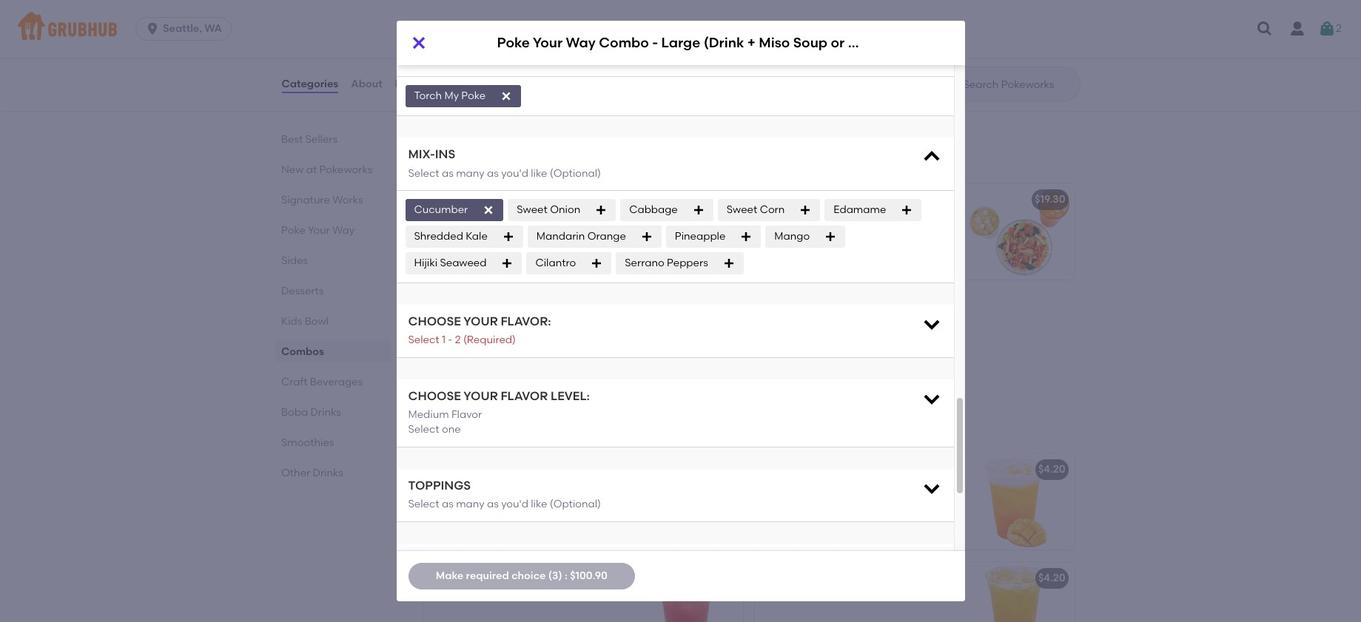 Task type: locate. For each thing, give the bounding box(es) containing it.
1 like from the top
[[531, 53, 548, 66]]

choose your flavor level: medium flavor select one
[[408, 389, 590, 436]]

craft beverages up boba drinks
[[281, 376, 363, 389]]

ins, down edamame
[[828, 229, 844, 242]]

choose your flavor: select 1 - 2 (required)
[[408, 315, 551, 347]]

flavor. down the 'flavor:'
[[543, 338, 574, 351]]

sweet left corn
[[727, 203, 758, 216]]

craft beverages up 'lilikoi lemonade'
[[420, 419, 547, 438]]

craft up lilikoi
[[420, 419, 461, 438]]

1 vertical spatial craft beverages
[[420, 419, 547, 438]]

best sellers
[[281, 133, 337, 146]]

proteins right three
[[463, 323, 504, 336]]

like down sear
[[531, 53, 548, 66]]

like inside mix-ins select as many as you'd like (optional)
[[531, 167, 548, 180]]

0 horizontal spatial pokeworks
[[319, 164, 372, 176]]

mandarin orange
[[537, 230, 626, 243]]

proteins up mix-
[[820, 214, 861, 227]]

your up the white
[[544, 33, 578, 47]]

$19.30 for $19.30
[[1035, 193, 1066, 206]]

svg image
[[1256, 20, 1274, 38], [800, 204, 812, 216], [901, 204, 913, 216], [641, 231, 653, 243], [741, 231, 753, 243], [825, 231, 837, 243], [591, 258, 603, 269], [921, 388, 942, 409]]

0 vertical spatial toppings,
[[847, 229, 894, 242]]

with inside chicken or tofu with white rice, sweet corn, mandarin orange, edamame, surimi salad, wonton crisps, and pokeworks classic
[[511, 53, 532, 66]]

2 many from the top
[[456, 167, 485, 180]]

works for signature works combo (drink + miso soup or kettle chips)
[[484, 193, 515, 206]]

(optional) inside the torched poke: sear your protein (optional) select as many as you'd like (optional)
[[550, 53, 601, 66]]

combos down kids bowl at the bottom left of the page
[[281, 346, 324, 358]]

+
[[730, 32, 737, 45], [748, 34, 756, 51], [591, 193, 598, 206], [730, 193, 737, 206], [622, 302, 628, 315]]

chicken or tofu with white rice, sweet corn, mandarin orange, edamame, surimi salad, wonton crisps, and pokeworks classic
[[432, 53, 593, 111]]

toppings
[[408, 479, 471, 493]]

onion
[[550, 203, 581, 216]]

your inside choose your flavor: select 1 - 2 (required)
[[464, 315, 498, 329]]

1 choose from the top
[[408, 315, 461, 329]]

make required choice (3) : $100.90
[[436, 570, 608, 583]]

drinks right other
[[313, 467, 343, 480]]

1 horizontal spatial miso
[[630, 302, 654, 315]]

new
[[281, 164, 304, 176]]

lemonade for strawberry lemonade
[[491, 573, 545, 585]]

large left $7.80
[[662, 34, 701, 51]]

0 horizontal spatial works
[[332, 194, 363, 207]]

3 (optional) from the top
[[550, 499, 601, 511]]

poke
[[497, 34, 530, 51], [462, 89, 486, 102], [281, 224, 305, 237], [432, 302, 457, 315]]

or inside chicken or tofu with white rice, sweet corn, mandarin orange, edamame, surimi salad, wonton crisps, and pokeworks classic
[[476, 53, 486, 66]]

as
[[442, 53, 454, 66], [487, 53, 499, 66], [442, 167, 454, 180], [487, 167, 499, 180], [442, 499, 454, 511], [487, 499, 499, 511]]

combos up cucumber
[[420, 149, 485, 168]]

with right to
[[863, 214, 884, 227]]

2 vertical spatial kettle
[[698, 302, 728, 315]]

1 horizontal spatial large
[[662, 34, 701, 51]]

svg image for mandarin orange
[[641, 231, 653, 243]]

choose up 1
[[408, 315, 461, 329]]

works down new at pokeworks
[[332, 194, 363, 207]]

beverages up boba drinks
[[310, 376, 363, 389]]

0 horizontal spatial -
[[448, 334, 453, 347]]

0 vertical spatial and
[[466, 98, 486, 111]]

like up make required choice (3) : $100.90
[[531, 499, 548, 511]]

of inside mix up to 2 proteins with your choice of base, mix-ins, toppings, and flavor.
[[764, 229, 774, 242]]

sweet
[[517, 203, 548, 216], [727, 203, 758, 216]]

1 vertical spatial toppings,
[[471, 338, 518, 351]]

1 horizontal spatial and
[[521, 338, 541, 351]]

(optional) up signature works combo (drink + miso soup or kettle chips)
[[550, 167, 601, 180]]

way down signature works
[[332, 224, 354, 237]]

your
[[533, 34, 563, 51], [308, 224, 330, 237], [459, 302, 482, 315]]

0 vertical spatial your
[[887, 214, 908, 227]]

your down signature works
[[308, 224, 330, 237]]

svg image for edamame
[[901, 204, 913, 216]]

0 vertical spatial 2
[[1337, 22, 1342, 35]]

choose inside choose your flavor level: medium flavor select one
[[408, 389, 461, 403]]

your up three
[[459, 302, 482, 315]]

choice left (3)
[[512, 570, 546, 583]]

strawberry lemonade
[[432, 573, 545, 585]]

1 many from the top
[[456, 53, 485, 66]]

0 vertical spatial of
[[764, 229, 774, 242]]

of down mix
[[764, 229, 774, 242]]

kids
[[281, 315, 302, 328]]

0 vertical spatial you'd
[[501, 53, 529, 66]]

1 horizontal spatial of
[[764, 229, 774, 242]]

0 horizontal spatial ins,
[[452, 338, 469, 351]]

- up three proteins with your choice of mix ins, toppings, and flavor.
[[550, 302, 554, 315]]

many inside 'toppings select as many as you'd like (optional)'
[[456, 499, 485, 511]]

strawberry
[[432, 573, 488, 585]]

and
[[466, 98, 486, 111], [897, 229, 917, 242], [521, 338, 541, 351]]

svg image for cilantro
[[591, 258, 603, 269]]

1 vertical spatial soup
[[626, 193, 652, 206]]

2 horizontal spatial miso
[[759, 34, 790, 51]]

of
[[764, 229, 774, 242], [591, 323, 601, 336]]

1 horizontal spatial choice
[[554, 323, 588, 336]]

to
[[799, 214, 809, 227]]

svg image inside '2' "button"
[[1319, 20, 1337, 38]]

signature up shredded kale
[[432, 193, 482, 206]]

sellers
[[305, 133, 337, 146]]

drinks
[[310, 406, 341, 419], [313, 467, 343, 480]]

1 vertical spatial miso
[[600, 193, 624, 206]]

hijiki seaweed
[[414, 257, 487, 269]]

0 vertical spatial mango
[[775, 230, 810, 243]]

mix-
[[806, 229, 828, 242]]

- right 1
[[448, 334, 453, 347]]

kettle
[[848, 34, 888, 51], [667, 193, 697, 206], [698, 302, 728, 315]]

toppings, down the 'flavor:'
[[471, 338, 518, 351]]

your up (required)
[[464, 315, 498, 329]]

0 vertical spatial chips)
[[891, 34, 935, 51]]

flavor:
[[501, 315, 551, 329]]

(optional) up :
[[550, 499, 601, 511]]

choose inside choose your flavor: select 1 - 2 (required)
[[408, 315, 461, 329]]

+ right (optional) at the top of page
[[730, 32, 737, 45]]

you'd down 'lilikoi lemonade'
[[501, 499, 529, 511]]

2
[[1337, 22, 1342, 35], [811, 214, 817, 227], [455, 334, 461, 347]]

orange,
[[544, 68, 583, 81]]

ins, right 1
[[452, 338, 469, 351]]

with up mandarin
[[511, 53, 532, 66]]

shredded kale
[[414, 230, 488, 243]]

0 horizontal spatial combos
[[281, 346, 324, 358]]

flavor. inside three proteins with your choice of mix ins, toppings, and flavor.
[[543, 338, 574, 351]]

select
[[408, 53, 440, 66], [408, 167, 440, 180], [408, 334, 440, 347], [408, 424, 440, 436], [408, 499, 440, 511]]

2 select from the top
[[408, 167, 440, 180]]

torch my poke
[[414, 89, 486, 102]]

0 horizontal spatial your
[[530, 323, 552, 336]]

1 vertical spatial you'd
[[501, 167, 529, 180]]

$4.20 for lilikoi lemonade
[[707, 464, 734, 476]]

craft up boba
[[281, 376, 307, 389]]

0 vertical spatial craft beverages
[[281, 376, 363, 389]]

medium
[[408, 409, 449, 421]]

0 vertical spatial craft
[[281, 376, 307, 389]]

choose
[[408, 315, 461, 329], [408, 389, 461, 403]]

4 select from the top
[[408, 424, 440, 436]]

you'd up sweet onion
[[501, 167, 529, 180]]

$19.30 +
[[700, 193, 737, 206]]

0 vertical spatial drinks
[[310, 406, 341, 419]]

many up cucumber
[[456, 167, 485, 180]]

sweet for sweet onion
[[517, 203, 548, 216]]

toppings select as many as you'd like (optional)
[[408, 479, 601, 511]]

miso
[[759, 34, 790, 51], [600, 193, 624, 206], [630, 302, 654, 315]]

2 horizontal spatial soup
[[794, 34, 828, 51]]

flavor. inside mix up to 2 proteins with your choice of base, mix-ins, toppings, and flavor.
[[764, 244, 794, 257]]

0 vertical spatial flavor.
[[764, 244, 794, 257]]

1 vertical spatial kettle
[[667, 193, 697, 206]]

1 vertical spatial ins,
[[452, 338, 469, 351]]

0 vertical spatial poke your way combo - large (drink + miso soup or kettle chips)
[[497, 34, 935, 51]]

combos
[[420, 149, 485, 168], [281, 346, 324, 358]]

2 vertical spatial and
[[521, 338, 541, 351]]

1 horizontal spatial -
[[550, 302, 554, 315]]

way up rice,
[[566, 34, 596, 51]]

$4.20 button
[[755, 563, 1075, 623]]

1 you'd from the top
[[501, 53, 529, 66]]

your up "flavor" at the left bottom
[[464, 389, 498, 403]]

signature for signature works
[[281, 194, 330, 207]]

3 many from the top
[[456, 499, 485, 511]]

many up corn,
[[456, 53, 485, 66]]

poke your way combo - large (drink + miso soup or kettle chips) image
[[632, 293, 743, 389]]

and inside mix up to 2 proteins with your choice of base, mix-ins, toppings, and flavor.
[[897, 229, 917, 242]]

choice right the 'flavor:'
[[554, 323, 588, 336]]

2 horizontal spatial way
[[566, 34, 596, 51]]

0 vertical spatial many
[[456, 53, 485, 66]]

poke down corn,
[[462, 89, 486, 102]]

craft
[[281, 376, 307, 389], [420, 419, 461, 438]]

peppers
[[667, 257, 708, 269]]

0 vertical spatial like
[[531, 53, 548, 66]]

1 horizontal spatial proteins
[[820, 214, 861, 227]]

2 vertical spatial your
[[464, 389, 498, 403]]

1 vertical spatial poke your way combo - large (drink + miso soup or kettle chips)
[[432, 302, 763, 315]]

1 horizontal spatial signature
[[432, 193, 482, 206]]

about
[[351, 78, 382, 90]]

signature for signature works combo (drink + miso soup or kettle chips)
[[432, 193, 482, 206]]

- right protein
[[652, 34, 658, 51]]

1 vertical spatial pokeworks
[[319, 164, 372, 176]]

0 horizontal spatial and
[[466, 98, 486, 111]]

1 vertical spatial large
[[556, 302, 586, 315]]

2 vertical spatial miso
[[630, 302, 654, 315]]

1 vertical spatial choose
[[408, 389, 461, 403]]

(optional)
[[637, 33, 709, 47]]

drinks for other drinks
[[313, 467, 343, 480]]

lilikoi green tea image
[[964, 563, 1075, 623]]

1 vertical spatial your
[[530, 323, 552, 336]]

drinks right boba
[[310, 406, 341, 419]]

mango for mango lemonade
[[764, 464, 799, 476]]

select down medium
[[408, 424, 440, 436]]

craft beverages
[[281, 376, 363, 389], [420, 419, 547, 438]]

reviews
[[395, 78, 436, 90]]

your
[[544, 33, 578, 47], [464, 315, 498, 329], [464, 389, 498, 403]]

your up the white
[[533, 34, 563, 51]]

as up the kale at the top left of page
[[487, 167, 499, 180]]

1 vertical spatial many
[[456, 167, 485, 180]]

+ down serrano
[[622, 302, 628, 315]]

0 vertical spatial way
[[566, 34, 596, 51]]

2 you'd from the top
[[501, 167, 529, 180]]

you'd up mandarin
[[501, 53, 529, 66]]

1 vertical spatial choice
[[554, 323, 588, 336]]

$100.90
[[570, 570, 608, 583]]

mango lemonade
[[764, 464, 856, 476]]

chicken
[[432, 53, 473, 66]]

2 like from the top
[[531, 167, 548, 180]]

miso down serrano
[[630, 302, 654, 315]]

1 vertical spatial and
[[897, 229, 917, 242]]

signature
[[432, 193, 482, 206], [281, 194, 330, 207]]

choose for flavor
[[408, 389, 461, 403]]

0 vertical spatial (optional)
[[550, 53, 601, 66]]

soup
[[794, 34, 828, 51], [626, 193, 652, 206], [656, 302, 682, 315]]

select inside the torched poke: sear your protein (optional) select as many as you'd like (optional)
[[408, 53, 440, 66]]

choice right edamame
[[911, 214, 945, 227]]

reviews button
[[394, 58, 437, 111]]

0 horizontal spatial sweet
[[517, 203, 548, 216]]

works
[[484, 193, 515, 206], [332, 194, 363, 207]]

pokeworks down surimi
[[489, 98, 542, 111]]

with
[[511, 53, 532, 66], [863, 214, 884, 227], [507, 323, 528, 336]]

of right the 'flavor:'
[[591, 323, 601, 336]]

2 vertical spatial chips)
[[730, 302, 763, 315]]

large right the 'flavor:'
[[556, 302, 586, 315]]

or
[[831, 34, 845, 51], [476, 53, 486, 66], [654, 193, 665, 206], [685, 302, 695, 315]]

1 horizontal spatial toppings,
[[847, 229, 894, 242]]

3 select from the top
[[408, 334, 440, 347]]

select down toppings
[[408, 499, 440, 511]]

2 horizontal spatial choice
[[911, 214, 945, 227]]

works for signature works
[[332, 194, 363, 207]]

sweet for sweet corn
[[727, 203, 758, 216]]

2 vertical spatial 2
[[455, 334, 461, 347]]

way up (required)
[[484, 302, 507, 315]]

select down mix-
[[408, 167, 440, 180]]

poke your way combo - regular (drink + miso soup or kettle chips) image
[[964, 184, 1075, 280]]

1 vertical spatial (optional)
[[550, 167, 601, 180]]

beverages down the flavor
[[465, 419, 547, 438]]

sweet onion
[[517, 203, 581, 216]]

2 (optional) from the top
[[550, 167, 601, 180]]

many inside mix-ins select as many as you'd like (optional)
[[456, 167, 485, 180]]

as down 'lilikoi lemonade'
[[487, 499, 499, 511]]

0 vertical spatial choose
[[408, 315, 461, 329]]

3 you'd from the top
[[501, 499, 529, 511]]

0 horizontal spatial way
[[332, 224, 354, 237]]

3 like from the top
[[531, 499, 548, 511]]

0 vertical spatial ins,
[[828, 229, 844, 242]]

(required)
[[463, 334, 516, 347]]

choice
[[911, 214, 945, 227], [554, 323, 588, 336], [512, 570, 546, 583]]

lemonade inside button
[[491, 573, 545, 585]]

1 vertical spatial craft
[[420, 419, 461, 438]]

you'd inside the torched poke: sear your protein (optional) select as many as you'd like (optional)
[[501, 53, 529, 66]]

ins,
[[828, 229, 844, 242], [452, 338, 469, 351]]

like
[[531, 53, 548, 66], [531, 167, 548, 180], [531, 499, 548, 511]]

0 vertical spatial proteins
[[820, 214, 861, 227]]

svg image inside main navigation navigation
[[1256, 20, 1274, 38]]

select down torched
[[408, 53, 440, 66]]

1 vertical spatial 2
[[811, 214, 817, 227]]

like up sweet onion
[[531, 167, 548, 180]]

1 horizontal spatial works
[[484, 193, 515, 206]]

ins, inside mix up to 2 proteins with your choice of base, mix-ins, toppings, and flavor.
[[828, 229, 844, 242]]

2 vertical spatial (optional)
[[550, 499, 601, 511]]

2 vertical spatial like
[[531, 499, 548, 511]]

kids bowl image
[[632, 22, 743, 119]]

2 choose from the top
[[408, 389, 461, 403]]

2 horizontal spatial and
[[897, 229, 917, 242]]

toppings, inside three proteins with your choice of mix ins, toppings, and flavor.
[[471, 338, 518, 351]]

lilikoi lemonade image
[[632, 454, 743, 550]]

flavor.
[[764, 244, 794, 257], [543, 338, 574, 351]]

miso right the '$7.80 +'
[[759, 34, 790, 51]]

select inside 'toppings select as many as you'd like (optional)'
[[408, 499, 440, 511]]

choose for flavor:
[[408, 315, 461, 329]]

pokeworks right at on the top left
[[319, 164, 372, 176]]

select left 1
[[408, 334, 440, 347]]

2 sweet from the left
[[727, 203, 758, 216]]

2 vertical spatial -
[[448, 334, 453, 347]]

(optional) up orange,
[[550, 53, 601, 66]]

smoothies
[[281, 437, 334, 449]]

0 horizontal spatial craft
[[281, 376, 307, 389]]

many down 'lilikoi lemonade'
[[456, 499, 485, 511]]

+ left corn
[[730, 193, 737, 206]]

svg image for mango
[[825, 231, 837, 243]]

proteins inside mix up to 2 proteins with your choice of base, mix-ins, toppings, and flavor.
[[820, 214, 861, 227]]

signature down at on the top left
[[281, 194, 330, 207]]

you'd
[[501, 53, 529, 66], [501, 167, 529, 180], [501, 499, 529, 511]]

1 horizontal spatial combos
[[420, 149, 485, 168]]

with up the flavor
[[507, 323, 528, 336]]

sweet left onion
[[517, 203, 548, 216]]

0 horizontal spatial signature
[[281, 194, 330, 207]]

1 vertical spatial proteins
[[463, 323, 504, 336]]

toppings, down edamame
[[847, 229, 894, 242]]

0 vertical spatial miso
[[759, 34, 790, 51]]

1 (optional) from the top
[[550, 53, 601, 66]]

works down mix-ins select as many as you'd like (optional)
[[484, 193, 515, 206]]

1 vertical spatial combos
[[281, 346, 324, 358]]

flavor. down base,
[[764, 244, 794, 257]]

0 vertical spatial kettle
[[848, 34, 888, 51]]

0 horizontal spatial $19.30
[[700, 193, 730, 206]]

1 horizontal spatial ins,
[[828, 229, 844, 242]]

$19.30
[[700, 193, 730, 206], [1035, 193, 1066, 206]]

your inside choose your flavor level: medium flavor select one
[[464, 389, 498, 403]]

svg image
[[1319, 20, 1337, 38], [145, 21, 160, 36], [410, 34, 428, 52], [501, 90, 513, 102], [921, 147, 942, 167], [483, 204, 495, 216], [595, 204, 607, 216], [693, 204, 705, 216], [503, 231, 514, 243], [502, 258, 513, 269], [723, 258, 735, 269], [921, 314, 942, 335], [921, 478, 942, 499]]

choose up medium
[[408, 389, 461, 403]]

main navigation navigation
[[0, 0, 1362, 58]]

$22.65
[[702, 302, 734, 315]]

with inside mix up to 2 proteins with your choice of base, mix-ins, toppings, and flavor.
[[863, 214, 884, 227]]

2 horizontal spatial 2
[[1337, 22, 1342, 35]]

1 select from the top
[[408, 53, 440, 66]]

5 select from the top
[[408, 499, 440, 511]]

1 sweet from the left
[[517, 203, 548, 216]]

like inside 'toppings select as many as you'd like (optional)'
[[531, 499, 548, 511]]

2 $19.30 from the left
[[1035, 193, 1066, 206]]

2 vertical spatial you'd
[[501, 499, 529, 511]]

mango
[[775, 230, 810, 243], [764, 464, 799, 476]]

1 horizontal spatial 2
[[811, 214, 817, 227]]

corn
[[760, 203, 785, 216]]

1 $19.30 from the left
[[700, 193, 730, 206]]

0 horizontal spatial choice
[[512, 570, 546, 583]]

1 vertical spatial like
[[531, 167, 548, 180]]

miso up orange
[[600, 193, 624, 206]]

1 horizontal spatial beverages
[[465, 419, 547, 438]]



Task type: vqa. For each thing, say whether or not it's contained in the screenshot.
Served
no



Task type: describe. For each thing, give the bounding box(es) containing it.
2 vertical spatial (drink
[[588, 302, 619, 315]]

drinks for boba drinks
[[310, 406, 341, 419]]

:
[[565, 570, 568, 583]]

0 horizontal spatial large
[[556, 302, 586, 315]]

Search Pokeworks search field
[[962, 78, 1075, 92]]

of inside three proteins with your choice of mix ins, toppings, and flavor.
[[591, 323, 601, 336]]

and inside three proteins with your choice of mix ins, toppings, and flavor.
[[521, 338, 541, 351]]

lemonade for lilikoi lemonade
[[464, 464, 518, 476]]

2 vertical spatial way
[[484, 302, 507, 315]]

seaweed
[[440, 257, 487, 269]]

new at pokeworks
[[281, 164, 372, 176]]

your inside mix up to 2 proteins with your choice of base, mix-ins, toppings, and flavor.
[[887, 214, 908, 227]]

my
[[445, 89, 459, 102]]

+ right the '$7.80 +'
[[748, 34, 756, 51]]

0 horizontal spatial soup
[[626, 193, 652, 206]]

base,
[[776, 229, 804, 242]]

as down poke:
[[487, 53, 499, 66]]

1 horizontal spatial craft beverages
[[420, 419, 547, 438]]

proteins inside three proteins with your choice of mix ins, toppings, and flavor.
[[463, 323, 504, 336]]

2 horizontal spatial kettle
[[848, 34, 888, 51]]

select inside choose your flavor: select 1 - 2 (required)
[[408, 334, 440, 347]]

mix-ins select as many as you'd like (optional)
[[408, 147, 601, 180]]

one
[[442, 424, 461, 436]]

svg image inside seattle, wa button
[[145, 21, 160, 36]]

white
[[535, 53, 562, 66]]

three proteins with your choice of mix ins, toppings, and flavor.
[[432, 323, 601, 351]]

surimi
[[490, 83, 520, 96]]

0 vertical spatial soup
[[794, 34, 828, 51]]

you'd inside mix-ins select as many as you'd like (optional)
[[501, 167, 529, 180]]

svg image for sweet corn
[[800, 204, 812, 216]]

mandarin
[[492, 68, 541, 81]]

best
[[281, 133, 303, 146]]

2 vertical spatial combo
[[509, 302, 547, 315]]

shredded
[[414, 230, 463, 243]]

categories
[[282, 78, 338, 90]]

1 horizontal spatial your
[[459, 302, 482, 315]]

torched
[[408, 33, 468, 47]]

poke up sides
[[281, 224, 305, 237]]

like inside the torched poke: sear your protein (optional) select as many as you'd like (optional)
[[531, 53, 548, 66]]

your for flavor:
[[464, 315, 498, 329]]

three
[[432, 323, 461, 336]]

2 inside mix up to 2 proteins with your choice of base, mix-ins, toppings, and flavor.
[[811, 214, 817, 227]]

search icon image
[[940, 76, 958, 93]]

0 horizontal spatial beverages
[[310, 376, 363, 389]]

and inside chicken or tofu with white rice, sweet corn, mandarin orange, edamame, surimi salad, wonton crisps, and pokeworks classic
[[466, 98, 486, 111]]

your inside the torched poke: sear your protein (optional) select as many as you'd like (optional)
[[544, 33, 578, 47]]

boba
[[281, 406, 308, 419]]

corn,
[[464, 68, 489, 81]]

mango lemonade image
[[964, 454, 1075, 550]]

1 vertical spatial your
[[308, 224, 330, 237]]

protein
[[581, 33, 634, 47]]

pokeworks inside chicken or tofu with white rice, sweet corn, mandarin orange, edamame, surimi salad, wonton crisps, and pokeworks classic
[[489, 98, 542, 111]]

select inside choose your flavor level: medium flavor select one
[[408, 424, 440, 436]]

other
[[281, 467, 310, 480]]

sear
[[510, 33, 541, 47]]

- inside choose your flavor: select 1 - 2 (required)
[[448, 334, 453, 347]]

make
[[436, 570, 464, 583]]

up
[[783, 214, 796, 227]]

0 vertical spatial combos
[[420, 149, 485, 168]]

2 vertical spatial choice
[[512, 570, 546, 583]]

flavor
[[501, 389, 548, 403]]

mandarin
[[537, 230, 585, 243]]

1 vertical spatial -
[[550, 302, 554, 315]]

1 vertical spatial chips)
[[700, 193, 733, 206]]

$4.20 inside button
[[1039, 573, 1066, 585]]

flavor
[[452, 409, 482, 421]]

with inside three proteins with your choice of mix ins, toppings, and flavor.
[[507, 323, 528, 336]]

poke:
[[471, 33, 507, 47]]

+ right onion
[[591, 193, 598, 206]]

mix
[[764, 214, 781, 227]]

crisps,
[[432, 98, 464, 111]]

salad,
[[522, 83, 553, 96]]

2 inside choose your flavor: select 1 - 2 (required)
[[455, 334, 461, 347]]

strawberry lemonade button
[[423, 563, 743, 623]]

sides
[[281, 255, 308, 267]]

cilantro
[[536, 257, 576, 269]]

2 inside '2' "button"
[[1337, 22, 1342, 35]]

as down ins
[[442, 167, 454, 180]]

strawberry lemonade image
[[632, 563, 743, 623]]

choice inside mix up to 2 proteins with your choice of base, mix-ins, toppings, and flavor.
[[911, 214, 945, 227]]

2 button
[[1319, 16, 1342, 42]]

your for flavor
[[464, 389, 498, 403]]

as down toppings
[[442, 499, 454, 511]]

1 horizontal spatial kettle
[[698, 302, 728, 315]]

$7.80
[[705, 32, 730, 45]]

1 vertical spatial (drink
[[558, 193, 589, 206]]

signature works combo (drink + miso soup or kettle chips) image
[[632, 184, 743, 280]]

signature works combo (drink + miso soup or kettle chips)
[[432, 193, 733, 206]]

serrano
[[625, 257, 665, 269]]

poke up the tofu
[[497, 34, 530, 51]]

classic
[[544, 98, 580, 111]]

cucumber
[[414, 203, 468, 216]]

signature works
[[281, 194, 363, 207]]

sweet corn
[[727, 203, 785, 216]]

at
[[306, 164, 317, 176]]

kale
[[466, 230, 488, 243]]

poke your way
[[281, 224, 354, 237]]

about button
[[350, 58, 383, 111]]

you'd inside 'toppings select as many as you'd like (optional)'
[[501, 499, 529, 511]]

0 vertical spatial your
[[533, 34, 563, 51]]

your inside three proteins with your choice of mix ins, toppings, and flavor.
[[530, 323, 552, 336]]

tofu
[[488, 53, 509, 66]]

torch
[[414, 89, 442, 102]]

as up sweet
[[442, 53, 454, 66]]

torched poke: sear your protein (optional) select as many as you'd like (optional)
[[408, 33, 709, 66]]

seattle,
[[163, 22, 202, 35]]

mix
[[432, 338, 450, 351]]

mix-
[[408, 147, 435, 161]]

categories button
[[281, 58, 339, 111]]

svg image for pineapple
[[741, 231, 753, 243]]

0 vertical spatial -
[[652, 34, 658, 51]]

lilikoi
[[432, 464, 461, 476]]

seattle, wa
[[163, 22, 222, 35]]

1
[[442, 334, 446, 347]]

0 horizontal spatial kettle
[[667, 193, 697, 206]]

toppings, inside mix up to 2 proteins with your choice of base, mix-ins, toppings, and flavor.
[[847, 229, 894, 242]]

poke up three
[[432, 302, 457, 315]]

lilikoi lemonade
[[432, 464, 518, 476]]

mango for mango
[[775, 230, 810, 243]]

0 vertical spatial (drink
[[704, 34, 744, 51]]

(optional) inside 'toppings select as many as you'd like (optional)'
[[550, 499, 601, 511]]

rice,
[[564, 53, 586, 66]]

sweet
[[432, 68, 461, 81]]

pineapple
[[675, 230, 726, 243]]

required
[[466, 570, 509, 583]]

choice inside three proteins with your choice of mix ins, toppings, and flavor.
[[554, 323, 588, 336]]

edamame,
[[432, 83, 487, 96]]

other drinks
[[281, 467, 343, 480]]

(3)
[[549, 570, 562, 583]]

kids bowl
[[281, 315, 328, 328]]

2 vertical spatial soup
[[656, 302, 682, 315]]

1 vertical spatial combo
[[518, 193, 556, 206]]

boba drinks
[[281, 406, 341, 419]]

mix up to 2 proteins with your choice of base, mix-ins, toppings, and flavor.
[[764, 214, 945, 257]]

wa
[[205, 22, 222, 35]]

$7.80 +
[[705, 32, 737, 45]]

(optional) inside mix-ins select as many as you'd like (optional)
[[550, 167, 601, 180]]

0 horizontal spatial miso
[[600, 193, 624, 206]]

lemonade for mango lemonade
[[802, 464, 856, 476]]

bowl
[[304, 315, 328, 328]]

many inside the torched poke: sear your protein (optional) select as many as you'd like (optional)
[[456, 53, 485, 66]]

ins
[[435, 147, 456, 161]]

level:
[[551, 389, 590, 403]]

select inside mix-ins select as many as you'd like (optional)
[[408, 167, 440, 180]]

ins, inside three proteins with your choice of mix ins, toppings, and flavor.
[[452, 338, 469, 351]]

0 vertical spatial combo
[[599, 34, 649, 51]]

1 vertical spatial way
[[332, 224, 354, 237]]

seattle, wa button
[[136, 17, 238, 41]]

1 vertical spatial beverages
[[465, 419, 547, 438]]

$4.20 for mango lemonade
[[1039, 464, 1066, 476]]

$19.30 for $19.30 +
[[700, 193, 730, 206]]

0 vertical spatial large
[[662, 34, 701, 51]]

desserts
[[281, 285, 324, 298]]



